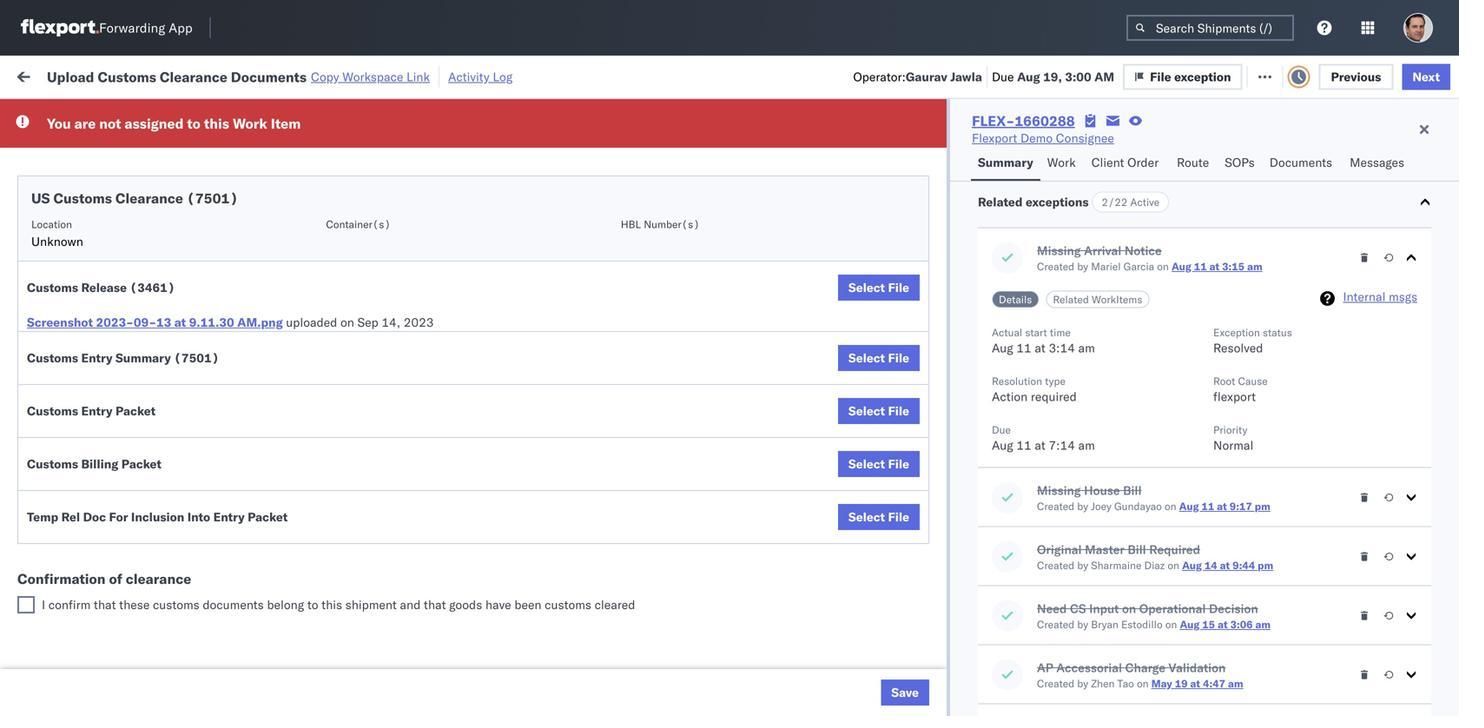 Task type: locate. For each thing, give the bounding box(es) containing it.
0 horizontal spatial client
[[645, 142, 673, 155]]

8 resize handle column header from the left
[[1154, 135, 1175, 716]]

6 schedule pickup from los angeles, ca button from the top
[[40, 661, 247, 697]]

0 vertical spatial work
[[189, 67, 219, 83]]

6 schedule pickup from los angeles, ca from the top
[[40, 662, 234, 694]]

2:59 for schedule delivery appointment link corresponding to 2:59 am edt, nov 5, 2022
[[280, 174, 306, 189]]

1 vertical spatial jaw
[[1443, 212, 1460, 228]]

entry
[[81, 350, 113, 365], [81, 403, 113, 418], [213, 509, 245, 524]]

0 vertical spatial (7501)
[[187, 189, 238, 207]]

1 1846748 from the top
[[997, 174, 1050, 189]]

test123456 down the sops
[[1184, 174, 1257, 189]]

0 vertical spatial jaw
[[1443, 174, 1460, 189]]

delivery inside button
[[88, 517, 132, 533]]

2 appointment from the top
[[142, 288, 214, 303]]

ocean fcl for 2:59 am edt, nov 5, 2022's schedule delivery appointment button
[[532, 174, 593, 189]]

11 inside due aug 11 at 7:14 am
[[1017, 438, 1032, 453]]

select
[[849, 280, 886, 295], [849, 350, 886, 365], [849, 403, 886, 418], [849, 456, 886, 471], [849, 509, 886, 524]]

resize handle column header
[[249, 135, 269, 716], [441, 135, 462, 716], [502, 135, 523, 716], [615, 135, 636, 716], [728, 135, 749, 716], [902, 135, 923, 716], [1041, 135, 1062, 716], [1154, 135, 1175, 716], [1371, 135, 1392, 716], [1429, 135, 1449, 716]]

1889466 down due aug 11 at 7:14 am
[[997, 480, 1050, 495]]

action right batch
[[1400, 67, 1439, 83]]

est, for 11:30
[[339, 595, 365, 610]]

0 vertical spatial 2130387
[[997, 595, 1050, 610]]

1 vertical spatial (7501)
[[174, 350, 219, 365]]

flex-1660288
[[972, 112, 1075, 129]]

2 hlxu8034992 from the top
[[1255, 212, 1340, 227]]

related inside 'button'
[[1053, 293, 1090, 306]]

at left 9:17
[[1218, 500, 1228, 513]]

4 ceau7522281, from the top
[[1071, 288, 1160, 304]]

select file button for customs entry summary (7501)
[[838, 345, 920, 371]]

1 lhuu7894563, from the top
[[1071, 403, 1160, 418]]

2 schedule pickup from los angeles, ca from the top
[[40, 241, 234, 274]]

1 vertical spatial account
[[847, 633, 893, 648]]

2023 left goods
[[412, 595, 442, 610]]

action inside button
[[1400, 67, 1439, 83]]

1 vertical spatial lagerfeld
[[932, 633, 984, 648]]

1 confirm from the top
[[40, 471, 84, 486]]

from up (3461)
[[135, 241, 161, 256]]

1 horizontal spatial work
[[233, 115, 267, 132]]

need cs input on operational decision created by bryan estodillo on aug 15 at 3:06 am
[[1038, 601, 1271, 631]]

2 lhuu7894563, from the top
[[1071, 441, 1160, 457]]

1 horizontal spatial customs
[[545, 597, 592, 612]]

est, up "9:00 am est, dec 24, 2022"
[[331, 480, 357, 495]]

fcl for 2:59 am edt, nov 5, 2022's schedule delivery appointment button
[[571, 174, 593, 189]]

resize handle column header for mode
[[615, 135, 636, 716]]

flex-1846748 down actual
[[959, 365, 1050, 381]]

fcl for 11:30 pm est, jan 23, 2023 schedule delivery appointment button
[[571, 595, 593, 610]]

0 vertical spatial gaurav jaw
[[1401, 174, 1460, 189]]

0 vertical spatial omkar
[[1401, 251, 1437, 266]]

0 horizontal spatial related
[[978, 194, 1023, 209]]

by inside need cs input on operational decision created by bryan estodillo on aug 15 at 3:06 am
[[1078, 618, 1089, 631]]

0 vertical spatial schedule delivery appointment
[[40, 173, 214, 189]]

3 schedule pickup from los angeles, ca button from the top
[[40, 317, 247, 353]]

4 uetu5238478 from the top
[[1163, 518, 1248, 533]]

2 account from the top
[[847, 633, 893, 648]]

documents for upload customs clearance documents copy workspace link
[[231, 68, 307, 85]]

container numbers button
[[1062, 131, 1157, 162]]

11:30 pm est, jan 23, 2023
[[280, 595, 442, 610]]

5 schedule from the top
[[40, 318, 91, 333]]

work down flexport demo consignee link
[[1048, 155, 1076, 170]]

aug inside due aug 11 at 7:14 am
[[992, 438, 1014, 453]]

4 schedule pickup from los angeles, ca from the top
[[40, 394, 234, 427]]

3 appointment from the top
[[142, 594, 214, 609]]

3 ceau7522281, from the top
[[1071, 250, 1160, 265]]

2:59 up uploaded
[[280, 251, 306, 266]]

flex
[[932, 142, 951, 155]]

2 vertical spatial documents
[[40, 373, 103, 388]]

customs
[[153, 597, 200, 612], [545, 597, 592, 612]]

2 vertical spatial est,
[[339, 595, 365, 610]]

1889466 down the resolution
[[997, 404, 1050, 419]]

15
[[1203, 618, 1216, 631]]

2 vertical spatial gaurav jaw
[[1401, 289, 1460, 304]]

ca down i
[[40, 679, 56, 694]]

ca down us
[[40, 220, 56, 235]]

gaurav jaw
[[1401, 174, 1460, 189], [1401, 212, 1460, 228], [1401, 289, 1460, 304]]

numbers inside button
[[1247, 142, 1290, 155]]

due inside due aug 11 at 7:14 am
[[992, 423, 1011, 436]]

0 vertical spatial entry
[[81, 350, 113, 365]]

1 vertical spatial summary
[[116, 350, 171, 365]]

confirm inside confirm pickup from los angeles, ca
[[40, 471, 84, 486]]

work inside button
[[1048, 155, 1076, 170]]

original
[[1038, 542, 1082, 557]]

jaehyung
[[1401, 595, 1452, 610]]

to right belong
[[308, 597, 319, 612]]

documents inside upload customs clearance documents
[[40, 373, 103, 388]]

4 ceau7522281, hlxu6269489, hlxu8034992 from the top
[[1071, 288, 1340, 304]]

1846748 down "details"
[[997, 327, 1050, 342]]

0 vertical spatial packet
[[116, 403, 156, 418]]

hlxu6269489,
[[1163, 174, 1252, 189], [1163, 212, 1252, 227], [1163, 250, 1252, 265], [1163, 288, 1252, 304], [1163, 327, 1252, 342], [1163, 365, 1252, 380]]

am right 3:14
[[1079, 340, 1096, 355]]

schedule delivery appointment button down of
[[40, 593, 214, 612]]

11 left '3:15'
[[1195, 260, 1208, 273]]

0 horizontal spatial documents
[[40, 373, 103, 388]]

0 vertical spatial sav
[[1440, 251, 1460, 266]]

3 2:59 am edt, nov 5, 2022 from the top
[[280, 251, 432, 266]]

1 lhuu7894563, uetu5238478 from the top
[[1071, 403, 1248, 418]]

entry for summary
[[81, 350, 113, 365]]

am
[[1248, 260, 1263, 273], [1079, 340, 1096, 355], [1079, 438, 1096, 453], [1256, 618, 1271, 631], [1229, 677, 1244, 690]]

0 vertical spatial integration test account - karl lagerfeld
[[758, 595, 984, 610]]

file for temp rel doc for inclusion into entry packet
[[889, 509, 910, 524]]

msdu7304509
[[1071, 556, 1159, 571]]

1 horizontal spatial numbers
[[1247, 142, 1290, 155]]

clearance inside upload customs clearance documents
[[135, 356, 190, 371]]

delivery for 2:59 am edt, nov 5, 2022
[[95, 173, 139, 189]]

0 vertical spatial summary
[[978, 155, 1034, 170]]

4 2:59 am edt, nov 5, 2022 from the top
[[280, 327, 432, 342]]

filtered by:
[[17, 106, 80, 122]]

documents up in
[[231, 68, 307, 85]]

select file button for customs entry packet
[[838, 398, 920, 424]]

3 ceau7522281, hlxu6269489, hlxu8034992 from the top
[[1071, 250, 1340, 265]]

1 karl from the top
[[907, 595, 929, 610]]

select file button for customs billing packet
[[838, 451, 920, 477]]

9 schedule from the top
[[40, 662, 91, 677]]

23, right 'jan'
[[390, 595, 409, 610]]

0 vertical spatial upload
[[47, 68, 94, 85]]

angeles, for 5th schedule pickup from los angeles, ca button from the bottom of the page
[[186, 241, 234, 256]]

exception
[[1214, 326, 1261, 339]]

2 select from the top
[[849, 350, 886, 365]]

5 created from the top
[[1038, 677, 1075, 690]]

3 1889466 from the top
[[997, 480, 1050, 495]]

1 2:59 from the top
[[280, 174, 306, 189]]

11 left the 7:14
[[1017, 438, 1032, 453]]

at left '3:15'
[[1210, 260, 1220, 273]]

angeles, for 1st schedule pickup from los angeles, ca button from the bottom of the page
[[186, 662, 234, 677]]

file for customs entry packet
[[889, 403, 910, 418]]

omkar sav for lhuu7894563, uetu5238478
[[1401, 480, 1460, 495]]

19,
[[1044, 69, 1063, 84]]

flex-1846748 for schedule delivery appointment link corresponding to 2:59 am edt, nov 5, 2022
[[959, 174, 1050, 189]]

cause
[[1239, 375, 1268, 388]]

select file for customs entry packet
[[849, 403, 910, 418]]

flex-1662119
[[959, 671, 1050, 686]]

1 vertical spatial maeu9408431
[[1184, 633, 1271, 648]]

2 missing from the top
[[1038, 483, 1081, 498]]

2 horizontal spatial documents
[[1270, 155, 1333, 170]]

1 vertical spatial due
[[992, 423, 1011, 436]]

0 vertical spatial pm
[[1255, 500, 1271, 513]]

0 vertical spatial est,
[[331, 480, 357, 495]]

of
[[109, 570, 122, 587]]

documents up customs entry packet
[[40, 373, 103, 388]]

resize handle column header for workitem
[[249, 135, 269, 716]]

documents button
[[1263, 147, 1343, 181]]

container numbers
[[1071, 135, 1117, 162]]

11 down start
[[1017, 340, 1032, 355]]

0 vertical spatial appointment
[[142, 173, 214, 189]]

save
[[892, 685, 919, 700]]

1 horizontal spatial action
[[1400, 67, 1439, 83]]

1 abcdefg78456546 from the top
[[1184, 404, 1300, 419]]

flex-2130387
[[959, 595, 1050, 610], [959, 633, 1050, 648]]

aug 11 at 3:15 am button
[[1172, 260, 1263, 273]]

1 vertical spatial entry
[[81, 403, 113, 418]]

1 schedule pickup from los angeles, ca link from the top
[[40, 202, 247, 237]]

hbl number(s)
[[621, 218, 700, 231]]

hlxu6269489, right notice
[[1163, 250, 1252, 265]]

1 vertical spatial missing
[[1038, 483, 1081, 498]]

batch
[[1363, 67, 1397, 83]]

4 schedule pickup from los angeles, ca link from the top
[[40, 393, 247, 428]]

4 lhuu7894563, uetu5238478 from the top
[[1071, 518, 1248, 533]]

test123456 up exception
[[1184, 251, 1257, 266]]

created down ap
[[1038, 677, 1075, 690]]

1 ceau7522281, hlxu6269489, hlxu8034992 from the top
[[1071, 174, 1340, 189]]

for
[[165, 108, 180, 121]]

forwarding
[[99, 20, 165, 36]]

hlxu6269489, up aug 11 at 3:15 am 'button'
[[1163, 212, 1252, 227]]

0 vertical spatial abcdefg78456546
[[1184, 404, 1300, 419]]

schedule left the 2023-
[[40, 318, 91, 333]]

jawla
[[951, 69, 983, 84]]

at inside missing arrival notice created by mariel garcia on aug 11 at 3:15 am
[[1210, 260, 1220, 273]]

2 omkar from the top
[[1401, 480, 1437, 495]]

client
[[645, 142, 673, 155], [1092, 155, 1125, 170]]

appointment up us customs clearance (7501) on the top left of the page
[[142, 173, 214, 189]]

angeles, for confirm pickup from los angeles, ca button
[[179, 471, 227, 486]]

3 nov from the top
[[362, 251, 385, 266]]

2 select file button from the top
[[838, 345, 920, 371]]

decision
[[1210, 601, 1259, 616]]

pickup inside confirm pickup from los angeles, ca
[[88, 471, 125, 486]]

missing inside missing house bill created by joey gundayao on aug 11 at 9:17 pm
[[1038, 483, 1081, 498]]

schedule pickup from los angeles, ca link for first schedule pickup from los angeles, ca button
[[40, 202, 247, 237]]

select for temp rel doc for inclusion into entry packet
[[849, 509, 886, 524]]

confirm for confirm pickup from los angeles, ca
[[40, 471, 84, 486]]

2 vertical spatial schedule delivery appointment button
[[40, 593, 214, 612]]

9:00
[[280, 518, 306, 534]]

work,
[[182, 108, 210, 121]]

flex-1846748 up "details"
[[959, 251, 1050, 266]]

documents right sops button
[[1270, 155, 1333, 170]]

5 schedule pickup from los angeles, ca from the top
[[40, 547, 234, 580]]

2 jaw from the top
[[1443, 212, 1460, 228]]

flex-1846748 for 5th schedule pickup from los angeles, ca button from the bottom of the page's schedule pickup from los angeles, ca link
[[959, 251, 1050, 266]]

diaz
[[1145, 559, 1165, 572]]

clearance for us customs clearance (7501)
[[115, 189, 183, 207]]

pm inside missing house bill created by joey gundayao on aug 11 at 9:17 pm
[[1255, 500, 1271, 513]]

11 inside missing arrival notice created by mariel garcia on aug 11 at 3:15 am
[[1195, 260, 1208, 273]]

flex-1846748 up related exceptions
[[959, 174, 1050, 189]]

1 vertical spatial appointment
[[142, 288, 214, 303]]

this
[[204, 115, 229, 132], [322, 597, 342, 612]]

copy
[[311, 69, 339, 84]]

2:59 for schedule pickup from los angeles, ca link corresponding to 3rd schedule pickup from los angeles, ca button from the top of the page
[[280, 327, 306, 342]]

actual start time aug 11 at 3:14 am
[[992, 326, 1096, 355]]

1 vertical spatial upload
[[40, 356, 79, 371]]

0 vertical spatial pm
[[309, 480, 328, 495]]

1 vertical spatial omkar
[[1401, 480, 1437, 495]]

import
[[146, 67, 186, 83]]

4 created from the top
[[1038, 618, 1075, 631]]

lhuu7894563, uetu5238478 down the root
[[1071, 403, 1248, 418]]

2 hlxu6269489, from the top
[[1163, 212, 1252, 227]]

1 vertical spatial gvcu5265864
[[1071, 633, 1156, 648]]

at inside missing house bill created by joey gundayao on aug 11 at 9:17 pm
[[1218, 500, 1228, 513]]

2130387 down 1893174 at the right bottom
[[997, 595, 1050, 610]]

1 vertical spatial est,
[[332, 518, 358, 534]]

at inside 'original master bill required created by sharmaine diaz on aug 14 at 9:44 pm'
[[1221, 559, 1231, 572]]

by inside missing house bill created by joey gundayao on aug 11 at 9:17 pm
[[1078, 500, 1089, 513]]

7 resize handle column header from the left
[[1041, 135, 1062, 716]]

2 vertical spatial abcdefg78456546
[[1184, 518, 1300, 534]]

3 select file button from the top
[[838, 398, 920, 424]]

gaurav
[[906, 69, 948, 84], [1401, 174, 1440, 189], [1401, 212, 1440, 228], [1401, 289, 1440, 304]]

at right the 19
[[1191, 677, 1201, 690]]

created down the original
[[1038, 559, 1075, 572]]

resize handle column header for deadline
[[441, 135, 462, 716]]

0 horizontal spatial work
[[189, 67, 219, 83]]

1 vertical spatial pm
[[317, 595, 336, 610]]

on right gundayao at the bottom of page
[[1165, 500, 1177, 513]]

2 horizontal spatial work
[[1048, 155, 1076, 170]]

1 vertical spatial integration
[[758, 633, 818, 648]]

angeles, for 4th schedule pickup from los angeles, ca button
[[186, 394, 234, 409]]

0 horizontal spatial consignee
[[758, 142, 808, 155]]

test123456
[[1184, 174, 1257, 189], [1184, 212, 1257, 228], [1184, 251, 1257, 266], [1184, 327, 1257, 342], [1184, 365, 1257, 381]]

file for customs billing packet
[[889, 456, 910, 471]]

on inside 'original master bill required created by sharmaine diaz on aug 14 at 9:44 pm'
[[1168, 559, 1180, 572]]

1 flex-2130387 from the top
[[959, 595, 1050, 610]]

am inside due aug 11 at 7:14 am
[[1079, 438, 1096, 453]]

am right '3:15'
[[1248, 260, 1263, 273]]

2:59 am edt, nov 5, 2022 for schedule pickup from los angeles, ca link corresponding to 3rd schedule pickup from los angeles, ca button from the top of the page
[[280, 327, 432, 342]]

related up time
[[1053, 293, 1090, 306]]

clearance for upload customs clearance documents
[[135, 356, 190, 371]]

3 abcdefg78456546 from the top
[[1184, 518, 1300, 534]]

due down the resolution
[[992, 423, 1011, 436]]

1 schedule pickup from los angeles, ca button from the top
[[40, 202, 247, 239]]

23,
[[386, 480, 405, 495], [390, 595, 409, 610]]

4 nov from the top
[[362, 327, 385, 342]]

test123456 up flexport
[[1184, 365, 1257, 381]]

1 uetu5238478 from the top
[[1163, 403, 1248, 418]]

0 vertical spatial clearance
[[160, 68, 228, 85]]

11 inside missing house bill created by joey gundayao on aug 11 at 9:17 pm
[[1202, 500, 1215, 513]]

dec left 24,
[[361, 518, 384, 534]]

resize handle column header for container numbers
[[1154, 135, 1175, 716]]

1 vertical spatial schedule delivery appointment
[[40, 288, 214, 303]]

ca up i
[[40, 564, 56, 580]]

consignee button
[[749, 138, 905, 156]]

4 edt, from the top
[[332, 327, 359, 342]]

entry right into at bottom left
[[213, 509, 245, 524]]

0 horizontal spatial customs
[[153, 597, 200, 612]]

missing inside missing arrival notice created by mariel garcia on aug 11 at 3:15 am
[[1038, 243, 1081, 258]]

lhuu7894563, uetu5238478 up gundayao at the bottom of page
[[1071, 480, 1248, 495]]

clearance
[[160, 68, 228, 85], [115, 189, 183, 207], [135, 356, 190, 371]]

bill inside 'original master bill required created by sharmaine diaz on aug 14 at 9:44 pm'
[[1128, 542, 1147, 557]]

select file button for customs release (3461)
[[838, 275, 920, 301]]

2 vertical spatial schedule delivery appointment link
[[40, 593, 214, 610]]

customs release (3461)
[[27, 280, 175, 295]]

Search Work text field
[[876, 62, 1066, 88]]

omkar for ceau7522281, hlxu6269489, hlxu8034992
[[1401, 251, 1437, 266]]

1 horizontal spatial to
[[308, 597, 319, 612]]

flex id button
[[923, 138, 1044, 156]]

2 maeu9408431 from the top
[[1184, 633, 1271, 648]]

3 test123456 from the top
[[1184, 251, 1257, 266]]

at left risk
[[352, 67, 363, 83]]

resize handle column header for client name
[[728, 135, 749, 716]]

dec for 24,
[[361, 518, 384, 534]]

3:14
[[1049, 340, 1076, 355]]

lhuu7894563, uetu5238478 up missing house bill created by joey gundayao on aug 11 at 9:17 pm
[[1071, 441, 1248, 457]]

3 select file from the top
[[849, 403, 910, 418]]

5 flex-1846748 from the top
[[959, 327, 1050, 342]]

1889466 up 1893174 at the right bottom
[[997, 518, 1050, 534]]

2 uetu5238478 from the top
[[1163, 441, 1248, 457]]

schedule delivery appointment button down workitem button on the top
[[40, 172, 214, 192]]

documents inside button
[[1270, 155, 1333, 170]]

rel
[[61, 509, 80, 524]]

11 inside the actual start time aug 11 at 3:14 am
[[1017, 340, 1032, 355]]

2 omkar sav from the top
[[1401, 480, 1460, 495]]

2 vertical spatial jaw
[[1443, 289, 1460, 304]]

gaurav left jawla
[[906, 69, 948, 84]]

fcl
[[571, 174, 593, 189], [571, 251, 593, 266], [571, 327, 593, 342], [571, 480, 593, 495], [571, 595, 593, 610]]

1 created from the top
[[1038, 260, 1075, 273]]

1660288
[[1015, 112, 1075, 129]]

internal msgs
[[1344, 289, 1418, 304]]

ca inside confirm pickup from los angeles, ca
[[40, 488, 56, 503]]

delivery for 11:30 pm est, jan 23, 2023
[[95, 594, 139, 609]]

confirm
[[40, 471, 84, 486], [40, 517, 84, 533]]

created inside 'original master bill required created by sharmaine diaz on aug 14 at 9:44 pm'
[[1038, 559, 1075, 572]]

customs billing packet
[[27, 456, 162, 471]]

by inside 'original master bill required created by sharmaine diaz on aug 14 at 9:44 pm'
[[1078, 559, 1089, 572]]

accessorial
[[1057, 660, 1123, 675]]

abcdefg78456546 up priority
[[1184, 404, 1300, 419]]

1 vertical spatial 23,
[[390, 595, 409, 610]]

on inside missing arrival notice created by mariel garcia on aug 11 at 3:15 am
[[1158, 260, 1169, 273]]

batch action button
[[1336, 62, 1450, 88]]

maeu9408431
[[1184, 595, 1271, 610], [1184, 633, 1271, 648]]

schedule up 'unknown'
[[40, 203, 91, 218]]

this right 11:30
[[322, 597, 342, 612]]

angeles, for 2nd schedule pickup from los angeles, ca button from the bottom of the page
[[186, 547, 234, 562]]

select for customs entry packet
[[849, 403, 886, 418]]

1 vertical spatial dec
[[361, 518, 384, 534]]

1889466 down resolution type action required at right bottom
[[997, 442, 1050, 457]]

0 horizontal spatial numbers
[[1071, 149, 1114, 162]]

numbers inside container numbers
[[1071, 149, 1114, 162]]

hlxu8034992 down documents button
[[1255, 212, 1340, 227]]

0 vertical spatial schedule delivery appointment button
[[40, 172, 214, 192]]

pm right 11:30
[[317, 595, 336, 610]]

1 vertical spatial 2130387
[[997, 633, 1050, 648]]

flex-2130387 button
[[932, 590, 1053, 615], [932, 590, 1053, 615], [932, 629, 1053, 653], [932, 629, 1053, 653]]

0 vertical spatial integration
[[758, 595, 818, 610]]

0 vertical spatial maeu9408431
[[1184, 595, 1271, 610]]

1 appointment from the top
[[142, 173, 214, 189]]

client inside button
[[645, 142, 673, 155]]

aug up the required
[[1180, 500, 1200, 513]]

1 vertical spatial related
[[1053, 293, 1090, 306]]

bill up gundayao at the bottom of page
[[1124, 483, 1142, 498]]

select for customs release (3461)
[[849, 280, 886, 295]]

hlxu8034992 down the status
[[1255, 365, 1340, 380]]

None checkbox
[[17, 596, 35, 613]]

3 created from the top
[[1038, 559, 1075, 572]]

angeles, for 3rd schedule pickup from los angeles, ca button from the top of the page
[[186, 318, 234, 333]]

hlxu8034992 up the status
[[1255, 288, 1340, 304]]

clearance down workitem button on the top
[[115, 189, 183, 207]]

1 omkar from the top
[[1401, 251, 1437, 266]]

created up the original
[[1038, 500, 1075, 513]]

test123456 up the root
[[1184, 327, 1257, 342]]

on inside the ap accessorial charge validation created by zhen tao on may 19 at 4:47 am
[[1137, 677, 1149, 690]]

select file for customs release (3461)
[[849, 280, 910, 295]]

created inside missing house bill created by joey gundayao on aug 11 at 9:17 pm
[[1038, 500, 1075, 513]]

2 vertical spatial appointment
[[142, 594, 214, 609]]

5 resize handle column header from the left
[[728, 135, 749, 716]]

demo
[[1021, 130, 1053, 146]]

aug left 15
[[1180, 618, 1200, 631]]

aug 11 at 9:17 pm button
[[1180, 500, 1271, 513]]

3 2:59 from the top
[[280, 251, 306, 266]]

0 vertical spatial dec
[[360, 480, 383, 495]]

0 vertical spatial karl
[[907, 595, 929, 610]]

root cause flexport
[[1214, 375, 1268, 404]]

client name button
[[636, 138, 732, 156]]

packet down 7:00
[[248, 509, 288, 524]]

0 vertical spatial missing
[[1038, 243, 1081, 258]]

aug inside need cs input on operational decision created by bryan estodillo on aug 15 at 3:06 am
[[1180, 618, 1200, 631]]

1 vertical spatial pm
[[1258, 559, 1274, 572]]

screenshot 2023-09-13 at 9.11.30 am.png uploaded on sep 14, 2023
[[27, 315, 434, 330]]

1 vertical spatial integration test account - karl lagerfeld
[[758, 633, 984, 648]]

delivery
[[95, 173, 139, 189], [95, 288, 139, 303], [88, 517, 132, 533], [95, 594, 139, 609]]

abcdefg78456546 down priority
[[1184, 442, 1300, 457]]

pm for 7:00
[[309, 480, 328, 495]]

1 vertical spatial to
[[308, 597, 319, 612]]

23, up 24,
[[386, 480, 405, 495]]

flex-1846748 for upload customs clearance documents link
[[959, 365, 1050, 381]]

file
[[1164, 67, 1185, 83], [1151, 69, 1172, 84], [889, 280, 910, 295], [889, 350, 910, 365], [889, 403, 910, 418], [889, 456, 910, 471], [889, 509, 910, 524]]

1 horizontal spatial documents
[[231, 68, 307, 85]]

entry for packet
[[81, 403, 113, 418]]

you are not assigned to this work item
[[47, 115, 301, 132]]

0 horizontal spatial that
[[94, 597, 116, 612]]

9.11.30
[[189, 315, 234, 330]]

flex-1846748
[[959, 174, 1050, 189], [959, 212, 1050, 228], [959, 251, 1050, 266], [959, 289, 1050, 304], [959, 327, 1050, 342], [959, 365, 1050, 381]]

1 edt, from the top
[[332, 174, 359, 189]]

confirm inside button
[[40, 517, 84, 533]]

pm for 11:30
[[317, 595, 336, 610]]

uetu5238478 up aug 11 at 9:17 pm 'button'
[[1163, 480, 1248, 495]]

client order button
[[1085, 147, 1170, 181]]

0 horizontal spatial this
[[204, 115, 229, 132]]

4 ocean fcl from the top
[[532, 480, 593, 495]]

delivery for 9:00 am est, dec 24, 2022
[[88, 517, 132, 533]]

los inside confirm pickup from los angeles, ca
[[157, 471, 176, 486]]

1 vertical spatial bill
[[1128, 542, 1147, 557]]

customs down the clearance on the bottom left
[[153, 597, 200, 612]]

schedule delivery appointment
[[40, 173, 214, 189], [40, 288, 214, 303], [40, 594, 214, 609]]

19
[[1175, 677, 1188, 690]]

pm right 9:17
[[1255, 500, 1271, 513]]

due
[[992, 69, 1014, 84], [992, 423, 1011, 436]]

resolution type action required
[[992, 375, 1077, 404]]

bill inside missing house bill created by joey gundayao on aug 11 at 9:17 pm
[[1124, 483, 1142, 498]]

2 vertical spatial schedule delivery appointment
[[40, 594, 214, 609]]

estodillo
[[1122, 618, 1163, 631]]

that down confirmation of clearance
[[94, 597, 116, 612]]

1 vertical spatial omkar sav
[[1401, 480, 1460, 495]]

5 by from the top
[[1078, 677, 1089, 690]]

due right jawla
[[992, 69, 1014, 84]]

location unknown
[[31, 218, 83, 249]]

11 left 9:17
[[1202, 500, 1215, 513]]

bosch
[[645, 174, 679, 189], [758, 174, 792, 189], [645, 212, 679, 228], [645, 251, 679, 266], [758, 251, 792, 266], [758, 289, 792, 304], [645, 327, 679, 342], [758, 327, 792, 342], [758, 365, 792, 381], [758, 404, 792, 419], [758, 442, 792, 457], [645, 480, 679, 495], [758, 480, 792, 495], [758, 518, 792, 534]]

ca up temp
[[40, 488, 56, 503]]

1 vertical spatial packet
[[121, 456, 162, 471]]

dec up "9:00 am est, dec 24, 2022"
[[360, 480, 383, 495]]

1 vertical spatial schedule delivery appointment button
[[40, 287, 214, 306]]

2 schedule pickup from los angeles, ca link from the top
[[40, 240, 247, 275]]

schedule delivery appointment button
[[40, 172, 214, 192], [40, 287, 214, 306], [40, 593, 214, 612]]

0 vertical spatial flex-2130387
[[959, 595, 1050, 610]]

flex-1889466 up flex-1893174
[[959, 518, 1050, 534]]

1 vertical spatial schedule delivery appointment link
[[40, 287, 214, 305]]

from down these
[[135, 662, 161, 677]]

1 horizontal spatial summary
[[978, 155, 1034, 170]]

2 vertical spatial work
[[1048, 155, 1076, 170]]

dec for 23,
[[360, 480, 383, 495]]

7 ca from the top
[[40, 679, 56, 694]]

priority
[[1214, 423, 1248, 436]]

flex-2130387 up flex-1662119
[[959, 633, 1050, 648]]

flex-1846748 up actual
[[959, 289, 1050, 304]]

4 1846748 from the top
[[997, 289, 1050, 304]]

1 horizontal spatial that
[[424, 597, 446, 612]]

log
[[493, 69, 513, 84]]

action inside resolution type action required
[[992, 389, 1028, 404]]

1 vertical spatial confirm
[[40, 517, 84, 533]]

1 vertical spatial clearance
[[115, 189, 183, 207]]

0 vertical spatial documents
[[231, 68, 307, 85]]

schedule delivery appointment for 11:30 pm est, jan 23, 2023
[[40, 594, 214, 609]]

1 horizontal spatial related
[[1053, 293, 1090, 306]]

this right for on the left top of the page
[[204, 115, 229, 132]]

due for due aug 19, 3:00 am
[[992, 69, 1014, 84]]

sav
[[1440, 251, 1460, 266], [1440, 480, 1460, 495]]

work inside button
[[189, 67, 219, 83]]

schedule pickup from los angeles, ca link for 5th schedule pickup from los angeles, ca button from the bottom of the page
[[40, 240, 247, 275]]

2:59 left container(s)
[[280, 212, 306, 228]]

ca down 'unknown'
[[40, 259, 56, 274]]

resize handle column header for consignee
[[902, 135, 923, 716]]

4 fcl from the top
[[571, 480, 593, 495]]

gaurav jaw down 'messages' button on the right top of page
[[1401, 212, 1460, 228]]

belong
[[267, 597, 304, 612]]

lagerfeld down flex-1893174
[[932, 595, 984, 610]]

angeles, inside confirm pickup from los angeles, ca
[[179, 471, 227, 486]]

schedule pickup from los angeles, ca link for 4th schedule pickup from los angeles, ca button
[[40, 393, 247, 428]]

work left item
[[233, 115, 267, 132]]

hlxu8034992 down mbl/mawb numbers button
[[1255, 174, 1340, 189]]

6 schedule from the top
[[40, 394, 91, 409]]

0 vertical spatial lagerfeld
[[932, 595, 984, 610]]

hlxu6269489, up the root
[[1163, 327, 1252, 342]]

customs left billing
[[27, 456, 78, 471]]

on right garcia
[[1158, 260, 1169, 273]]

0 horizontal spatial to
[[187, 115, 201, 132]]

0 vertical spatial schedule delivery appointment link
[[40, 172, 214, 190]]

summary down flexport
[[978, 155, 1034, 170]]

created down need
[[1038, 618, 1075, 631]]

1 vertical spatial sav
[[1440, 480, 1460, 495]]

clearance up work,
[[160, 68, 228, 85]]

1 flex-1846748 from the top
[[959, 174, 1050, 189]]

sops
[[1225, 155, 1255, 170]]

created inside the ap accessorial charge validation created by zhen tao on may 19 at 4:47 am
[[1038, 677, 1075, 690]]

4 by from the top
[[1078, 618, 1089, 631]]

bill up diaz
[[1128, 542, 1147, 557]]

upload inside upload customs clearance documents
[[40, 356, 79, 371]]

1 vertical spatial abcdefg78456546
[[1184, 442, 1300, 457]]

omkar for lhuu7894563, uetu5238478
[[1401, 480, 1437, 495]]

dec
[[360, 480, 383, 495], [361, 518, 384, 534]]

at inside due aug 11 at 7:14 am
[[1035, 438, 1046, 453]]

at inside the actual start time aug 11 at 3:14 am
[[1035, 340, 1046, 355]]

1 flex-1889466 from the top
[[959, 404, 1050, 419]]

select file button
[[838, 275, 920, 301], [838, 345, 920, 371], [838, 398, 920, 424], [838, 451, 920, 477], [838, 504, 920, 530]]

client inside 'button'
[[1092, 155, 1125, 170]]

0 vertical spatial confirm
[[40, 471, 84, 486]]

exceptions
[[1026, 194, 1089, 209]]

schedule delivery appointment link down workitem button on the top
[[40, 172, 214, 190]]

pm right 7:00
[[309, 480, 328, 495]]

angeles, for first schedule pickup from los angeles, ca button
[[186, 203, 234, 218]]

(3461)
[[130, 280, 175, 295]]



Task type: describe. For each thing, give the bounding box(es) containing it.
8 schedule from the top
[[40, 594, 91, 609]]

23, for 2022
[[386, 480, 405, 495]]

1 integration test account - karl lagerfeld from the top
[[758, 595, 984, 610]]

3 ca from the top
[[40, 335, 56, 350]]

schedule delivery appointment button for 2:59 am edt, nov 5, 2022
[[40, 172, 214, 192]]

client for client name
[[645, 142, 673, 155]]

from right the 2023-
[[135, 318, 161, 333]]

progress
[[271, 108, 314, 121]]

file for customs release (3461)
[[889, 280, 910, 295]]

actual
[[992, 326, 1023, 339]]

4 flex-1846748 from the top
[[959, 289, 1050, 304]]

2 integration test account - karl lagerfeld from the top
[[758, 633, 984, 648]]

messages button
[[1343, 147, 1414, 181]]

sops button
[[1218, 147, 1263, 181]]

details
[[999, 293, 1033, 306]]

7:00
[[280, 480, 306, 495]]

1 vertical spatial work
[[233, 115, 267, 132]]

uploaded
[[286, 315, 337, 330]]

numbers for mbl/mawb numbers
[[1247, 142, 1290, 155]]

2 that from the left
[[424, 597, 446, 612]]

gaurav right internal
[[1401, 289, 1440, 304]]

us customs clearance (7501)
[[31, 189, 238, 207]]

jaehyung c
[[1401, 595, 1460, 610]]

my
[[17, 63, 45, 87]]

batch action
[[1363, 67, 1439, 83]]

at right 13
[[174, 315, 186, 330]]

1 hlxu8034992 from the top
[[1255, 174, 1340, 189]]

schedule delivery appointment link for 2:59 am edt, nov 5, 2022
[[40, 172, 214, 190]]

3 resize handle column header from the left
[[502, 135, 523, 716]]

11:30
[[280, 595, 314, 610]]

previous button
[[1320, 64, 1394, 90]]

1 gaurav jaw from the top
[[1401, 174, 1460, 189]]

5 1846748 from the top
[[997, 327, 1050, 342]]

schedule delivery appointment link for 11:30 pm est, jan 23, 2023
[[40, 593, 214, 610]]

1 integration from the top
[[758, 595, 818, 610]]

master
[[1085, 542, 1125, 557]]

release
[[81, 280, 127, 295]]

bill for house
[[1124, 483, 1142, 498]]

1 ceau7522281, from the top
[[1071, 174, 1160, 189]]

for
[[109, 509, 128, 524]]

packet for customs billing packet
[[121, 456, 162, 471]]

customs up :
[[98, 68, 156, 85]]

2 schedule pickup from los angeles, ca button from the top
[[40, 240, 247, 277]]

root
[[1214, 375, 1236, 388]]

3 uetu5238478 from the top
[[1163, 480, 1248, 495]]

container(s)
[[326, 218, 391, 231]]

workitems
[[1092, 293, 1143, 306]]

msgs
[[1389, 289, 1418, 304]]

4 schedule from the top
[[40, 288, 91, 303]]

notice
[[1125, 243, 1162, 258]]

aug inside missing arrival notice created by mariel garcia on aug 11 at 3:15 am
[[1172, 260, 1192, 273]]

2 2:59 from the top
[[280, 212, 306, 228]]

in
[[259, 108, 268, 121]]

abcd1234560
[[1071, 671, 1157, 686]]

24,
[[387, 518, 406, 534]]

6 ceau7522281, from the top
[[1071, 365, 1160, 380]]

customs up screenshot
[[27, 280, 78, 295]]

flexport. image
[[21, 19, 99, 36]]

by inside the ap accessorial charge validation created by zhen tao on may 19 at 4:47 am
[[1078, 677, 1089, 690]]

1 maeu9408431 from the top
[[1184, 595, 1271, 610]]

4 hlxu8034992 from the top
[[1255, 288, 1340, 304]]

sep
[[358, 315, 379, 330]]

2 karl from the top
[[907, 633, 929, 648]]

gaurav jaw for schedule delivery appointment
[[1401, 289, 1460, 304]]

sav for ceau7522281, hlxu6269489, hlxu8034992
[[1440, 251, 1460, 266]]

upload for upload customs clearance documents
[[40, 356, 79, 371]]

2 lagerfeld from the top
[[932, 633, 984, 648]]

at inside the ap accessorial charge validation created by zhen tao on may 19 at 4:47 am
[[1191, 677, 1201, 690]]

2 vertical spatial entry
[[213, 509, 245, 524]]

confirmation
[[17, 570, 106, 587]]

missing arrival notice created by mariel garcia on aug 11 at 3:15 am
[[1038, 243, 1263, 273]]

4 hlxu6269489, from the top
[[1163, 288, 1252, 304]]

5 hlxu6269489, from the top
[[1163, 327, 1252, 342]]

i
[[42, 597, 45, 612]]

related for related exceptions
[[978, 194, 1023, 209]]

fcl for confirm pickup from los angeles, ca button
[[571, 480, 593, 495]]

packet for customs entry packet
[[116, 403, 156, 418]]

3 lhuu7894563, from the top
[[1071, 480, 1160, 495]]

message (10)
[[233, 67, 312, 83]]

14
[[1205, 559, 1218, 572]]

confirm delivery link
[[40, 517, 132, 534]]

3 1846748 from the top
[[997, 251, 1050, 266]]

confirm pickup from los angeles, ca button
[[40, 470, 247, 506]]

missing for missing arrival notice
[[1038, 243, 1081, 258]]

file for customs entry summary (7501)
[[889, 350, 910, 365]]

jaw for schedule delivery appointment
[[1443, 289, 1460, 304]]

6 hlxu8034992 from the top
[[1255, 365, 1340, 380]]

3 hlxu8034992 from the top
[[1255, 250, 1340, 265]]

2023-
[[96, 315, 134, 330]]

upload customs clearance documents link
[[40, 355, 247, 390]]

type
[[1046, 375, 1066, 388]]

related workitems button
[[1046, 291, 1150, 308]]

2 flex-2130387 from the top
[[959, 633, 1050, 648]]

work
[[50, 63, 95, 87]]

1 vertical spatial 2023
[[412, 595, 442, 610]]

3 lhuu7894563, uetu5238478 from the top
[[1071, 480, 1248, 495]]

Search Shipments (/) text field
[[1127, 15, 1295, 41]]

bill for master
[[1128, 542, 1147, 557]]

0 vertical spatial this
[[204, 115, 229, 132]]

gaurav down 'messages' button on the right top of page
[[1401, 212, 1440, 228]]

ocean fcl for confirm pickup from los angeles, ca button
[[532, 480, 593, 495]]

9:17
[[1230, 500, 1253, 513]]

2 flex-1889466 from the top
[[959, 442, 1050, 457]]

2 vertical spatial packet
[[248, 509, 288, 524]]

sav for lhuu7894563, uetu5238478
[[1440, 480, 1460, 495]]

5 ceau7522281, from the top
[[1071, 327, 1160, 342]]

0 vertical spatial 2023
[[404, 315, 434, 330]]

active
[[1131, 196, 1160, 209]]

5 schedule pickup from los angeles, ca button from the top
[[40, 546, 247, 583]]

charge
[[1126, 660, 1166, 675]]

aug inside missing house bill created by joey gundayao on aug 11 at 9:17 pm
[[1180, 500, 1200, 513]]

missing for missing house bill
[[1038, 483, 1081, 498]]

1 customs from the left
[[153, 597, 200, 612]]

are
[[74, 115, 96, 132]]

4 lhuu7894563, from the top
[[1071, 518, 1160, 533]]

hbl
[[621, 218, 641, 231]]

zhen
[[1092, 677, 1115, 690]]

messages
[[1350, 155, 1405, 170]]

save button
[[881, 680, 930, 706]]

2 gvcu5265864 from the top
[[1071, 633, 1156, 648]]

created inside need cs input on operational decision created by bryan estodillo on aug 15 at 3:06 am
[[1038, 618, 1075, 631]]

1 vertical spatial this
[[322, 597, 342, 612]]

3:15
[[1223, 260, 1245, 273]]

clearance for upload customs clearance documents copy workspace link
[[160, 68, 228, 85]]

customs inside upload customs clearance documents
[[83, 356, 131, 371]]

customs down screenshot
[[27, 350, 78, 365]]

9:00 am est, dec 24, 2022
[[280, 518, 439, 534]]

2:59 am edt, nov 5, 2022 for schedule delivery appointment link corresponding to 2:59 am edt, nov 5, 2022
[[280, 174, 432, 189]]

mbl/mawb numbers
[[1184, 142, 1290, 155]]

2 1889466 from the top
[[997, 442, 1050, 457]]

5 test123456 from the top
[[1184, 365, 1257, 381]]

2 abcdefg78456546 from the top
[[1184, 442, 1300, 457]]

6 1846748 from the top
[[997, 365, 1050, 381]]

1 2130387 from the top
[[997, 595, 1050, 610]]

resize handle column header for flex id
[[1041, 135, 1062, 716]]

flex-1846748 for schedule pickup from los angeles, ca link corresponding to 3rd schedule pickup from los angeles, ca button from the top of the page
[[959, 327, 1050, 342]]

filtered
[[17, 106, 60, 122]]

customs up location
[[53, 189, 112, 207]]

am inside need cs input on operational decision created by bryan estodillo on aug 15 at 3:06 am
[[1256, 618, 1271, 631]]

4 flex-1889466 from the top
[[959, 518, 1050, 534]]

number(s)
[[644, 218, 700, 231]]

due for due aug 11 at 7:14 am
[[992, 423, 1011, 436]]

1 ca from the top
[[40, 220, 56, 235]]

(7501) for us customs clearance (7501)
[[187, 189, 238, 207]]

track
[[449, 67, 477, 83]]

status : ready for work, blocked, in progress
[[94, 108, 314, 121]]

mariel
[[1092, 260, 1121, 273]]

4 1889466 from the top
[[997, 518, 1050, 534]]

on up estodillo
[[1123, 601, 1137, 616]]

1 that from the left
[[94, 597, 116, 612]]

select for customs entry summary (7501)
[[849, 350, 886, 365]]

temp rel doc for inclusion into entry packet
[[27, 509, 288, 524]]

select file button for temp rel doc for inclusion into entry packet
[[838, 504, 920, 530]]

aug inside the actual start time aug 11 at 3:14 am
[[992, 340, 1014, 355]]

ocean fcl for 11:30 pm est, jan 23, 2023 schedule delivery appointment button
[[532, 595, 593, 610]]

tao
[[1118, 677, 1135, 690]]

0 horizontal spatial summary
[[116, 350, 171, 365]]

schedule pickup from los angeles, ca link for 2nd schedule pickup from los angeles, ca button from the bottom of the page
[[40, 546, 247, 581]]

3 schedule from the top
[[40, 241, 91, 256]]

select for customs billing packet
[[849, 456, 886, 471]]

from inside confirm pickup from los angeles, ca
[[128, 471, 154, 486]]

2 1846748 from the top
[[997, 212, 1050, 228]]

omkar sav for ceau7522281, hlxu6269489, hlxu8034992
[[1401, 251, 1460, 266]]

am inside missing arrival notice created by mariel garcia on aug 11 at 3:15 am
[[1248, 260, 1263, 273]]

187
[[407, 67, 429, 83]]

(7501) for customs entry summary (7501)
[[174, 350, 219, 365]]

5 ceau7522281, hlxu6269489, hlxu8034992 from the top
[[1071, 327, 1340, 342]]

documents for upload customs clearance documents
[[40, 373, 103, 388]]

flex id
[[932, 142, 964, 155]]

created inside missing arrival notice created by mariel garcia on aug 11 at 3:15 am
[[1038, 260, 1075, 273]]

joey
[[1092, 500, 1112, 513]]

jaw for schedule pickup from los angeles, ca
[[1443, 212, 1460, 228]]

validation
[[1169, 660, 1226, 675]]

deadline button
[[271, 138, 445, 156]]

appointment for 11:30 pm est, jan 23, 2023
[[142, 594, 214, 609]]

gaurav down 'messages'
[[1401, 174, 1440, 189]]

23, for 2023
[[390, 595, 409, 610]]

consignee inside button
[[758, 142, 808, 155]]

by:
[[63, 106, 80, 122]]

work button
[[1041, 147, 1085, 181]]

am inside the actual start time aug 11 at 3:14 am
[[1079, 340, 1096, 355]]

aug inside 'original master bill required created by sharmaine diaz on aug 14 at 9:44 pm'
[[1183, 559, 1203, 572]]

(10)
[[282, 67, 312, 83]]

2 lhuu7894563, uetu5238478 from the top
[[1071, 441, 1248, 457]]

3 schedule pickup from los angeles, ca from the top
[[40, 318, 234, 350]]

from down workitem button on the top
[[135, 203, 161, 218]]

you
[[47, 115, 71, 132]]

upload customs clearance documents
[[40, 356, 190, 388]]

aug 14 at 9:44 pm button
[[1183, 559, 1274, 572]]

schedule pickup from los angeles, ca link for 3rd schedule pickup from los angeles, ca button from the top of the page
[[40, 317, 247, 351]]

from down upload customs clearance documents "button"
[[135, 394, 161, 409]]

2 ca from the top
[[40, 259, 56, 274]]

item
[[271, 115, 301, 132]]

3:06
[[1231, 618, 1254, 631]]

aug left 19, on the top of page
[[1018, 69, 1041, 84]]

on down operational
[[1166, 618, 1178, 631]]

2:59 for 5th schedule pickup from los angeles, ca button from the bottom of the page's schedule pickup from los angeles, ca link
[[280, 251, 306, 266]]

2 ceau7522281, from the top
[[1071, 212, 1160, 227]]

1 lagerfeld from the top
[[932, 595, 984, 610]]

workitem button
[[10, 138, 252, 156]]

activity
[[448, 69, 490, 84]]

upload for upload customs clearance documents copy workspace link
[[47, 68, 94, 85]]

4 test123456 from the top
[[1184, 327, 1257, 342]]

am inside the ap accessorial charge validation created by zhen tao on may 19 at 4:47 am
[[1229, 677, 1244, 690]]

by inside missing arrival notice created by mariel garcia on aug 11 at 3:15 am
[[1078, 260, 1089, 273]]

related workitems
[[1053, 293, 1143, 306]]

1 schedule from the top
[[40, 173, 91, 189]]

on left the sep
[[341, 315, 354, 330]]

resolved
[[1214, 340, 1264, 355]]

select file for customs billing packet
[[849, 456, 910, 471]]

resolution
[[992, 375, 1043, 388]]

3 5, from the top
[[388, 251, 399, 266]]

1 1889466 from the top
[[997, 404, 1050, 419]]

2 customs from the left
[[545, 597, 592, 612]]

2:59 am edt, nov 5, 2022 for 5th schedule pickup from los angeles, ca button from the bottom of the page's schedule pickup from los angeles, ca link
[[280, 251, 432, 266]]

flexport
[[1214, 389, 1257, 404]]

est, for 7:00
[[331, 480, 357, 495]]

original master bill required created by sharmaine diaz on aug 14 at 9:44 pm
[[1038, 542, 1274, 572]]

client name
[[645, 142, 703, 155]]

appointment for 2:59 am edt, nov 5, 2022
[[142, 173, 214, 189]]

2 edt, from the top
[[332, 212, 359, 228]]

est, for 9:00
[[332, 518, 358, 534]]

activity log button
[[448, 66, 513, 87]]

1 horizontal spatial consignee
[[1056, 130, 1115, 146]]

summary inside button
[[978, 155, 1034, 170]]

related for related workitems
[[1053, 293, 1090, 306]]

numbers for container numbers
[[1071, 149, 1114, 162]]

missing house bill created by joey gundayao on aug 11 at 9:17 pm
[[1038, 483, 1271, 513]]

1 5, from the top
[[388, 174, 399, 189]]

1 hlxu6269489, from the top
[[1163, 174, 1252, 189]]

order
[[1128, 155, 1159, 170]]

schedule delivery appointment for 2:59 am edt, nov 5, 2022
[[40, 173, 214, 189]]

client for client order
[[1092, 155, 1125, 170]]

select file for customs entry summary (7501)
[[849, 350, 910, 365]]

1 test123456 from the top
[[1184, 174, 1257, 189]]

778 at risk
[[326, 67, 387, 83]]

3 hlxu6269489, from the top
[[1163, 250, 1252, 265]]

9 resize handle column header from the left
[[1371, 135, 1392, 716]]

customs up customs billing packet
[[27, 403, 78, 418]]

at inside need cs input on operational decision created by bryan estodillo on aug 15 at 3:06 am
[[1218, 618, 1228, 631]]

from up the clearance on the bottom left
[[135, 547, 161, 562]]

4 schedule pickup from los angeles, ca button from the top
[[40, 393, 247, 430]]

on inside missing house bill created by joey gundayao on aug 11 at 9:17 pm
[[1165, 500, 1177, 513]]

2 schedule delivery appointment link from the top
[[40, 287, 214, 305]]

risk
[[366, 67, 387, 83]]

4 5, from the top
[[388, 327, 399, 342]]

flexport demo consignee link
[[972, 129, 1115, 147]]

pm inside 'original master bill required created by sharmaine diaz on aug 14 at 9:44 pm'
[[1258, 559, 1274, 572]]

gaurav jaw for schedule pickup from los angeles, ca
[[1401, 212, 1460, 228]]

schedule delivery appointment button for 11:30 pm est, jan 23, 2023
[[40, 593, 214, 612]]

1 schedule pickup from los angeles, ca from the top
[[40, 203, 234, 235]]

3 edt, from the top
[[332, 251, 359, 266]]

flexport
[[972, 130, 1018, 146]]

6 ceau7522281, hlxu6269489, hlxu8034992 from the top
[[1071, 365, 1340, 380]]

0 vertical spatial to
[[187, 115, 201, 132]]

3 fcl from the top
[[571, 327, 593, 342]]

2 ceau7522281, hlxu6269489, hlxu8034992 from the top
[[1071, 212, 1340, 227]]

on right 'link'
[[432, 67, 446, 83]]

internal
[[1344, 289, 1386, 304]]

2 2:59 am edt, nov 5, 2022 from the top
[[280, 212, 432, 228]]

1 nov from the top
[[362, 174, 385, 189]]

unknown
[[31, 234, 83, 249]]

app
[[169, 20, 193, 36]]

2/22 active
[[1102, 196, 1160, 209]]

confirm for confirm delivery
[[40, 517, 84, 533]]

187 on track
[[407, 67, 477, 83]]

sharmaine
[[1092, 559, 1142, 572]]

2 fcl from the top
[[571, 251, 593, 266]]

3 ocean fcl from the top
[[532, 327, 593, 342]]

select file for temp rel doc for inclusion into entry packet
[[849, 509, 910, 524]]

2 flex-1846748 from the top
[[959, 212, 1050, 228]]

schedule pickup from los angeles, ca link for 1st schedule pickup from los angeles, ca button from the bottom of the page
[[40, 661, 247, 696]]



Task type: vqa. For each thing, say whether or not it's contained in the screenshot.


